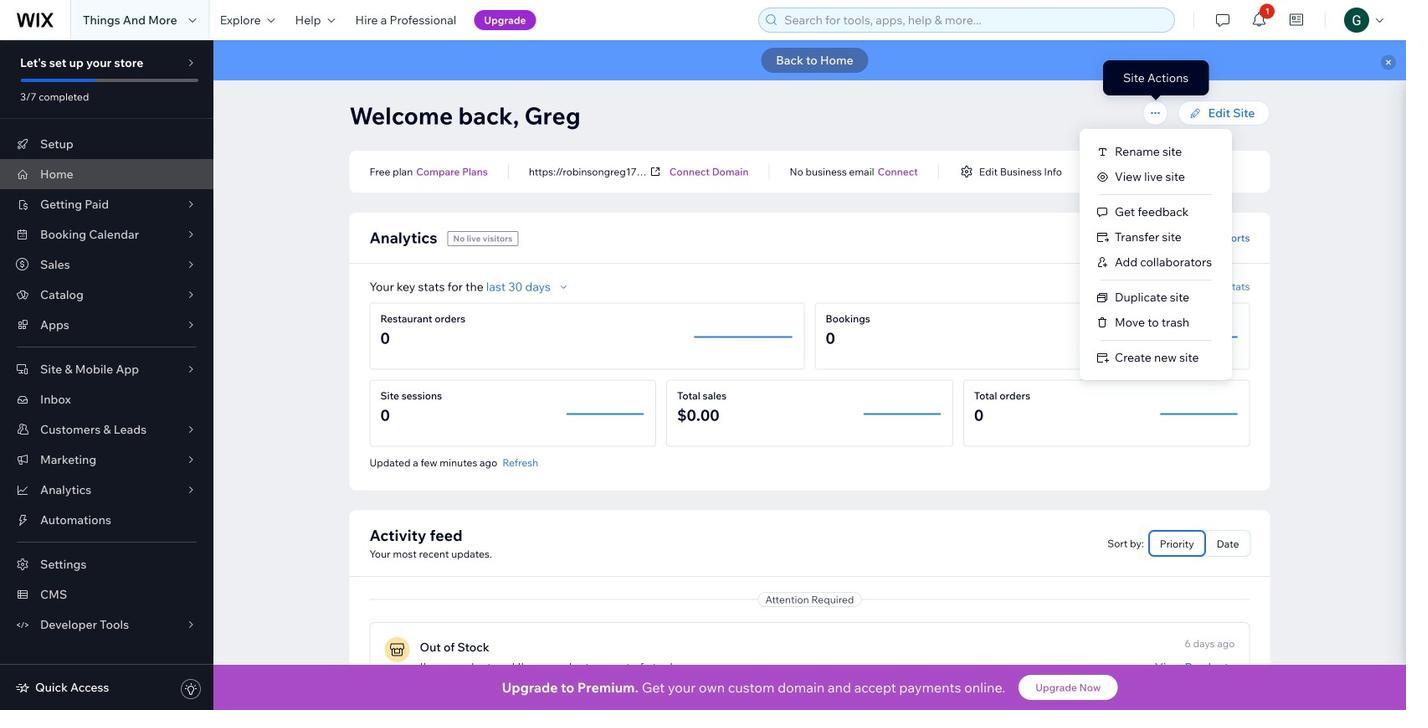 Task type: vqa. For each thing, say whether or not it's contained in the screenshot.
Search for tools, apps, help & more... field
yes



Task type: locate. For each thing, give the bounding box(es) containing it.
sidebar element
[[0, 40, 214, 710]]

alert
[[214, 40, 1407, 80]]

menu
[[1080, 139, 1233, 370]]

Search for tools, apps, help & more... field
[[780, 8, 1170, 32]]



